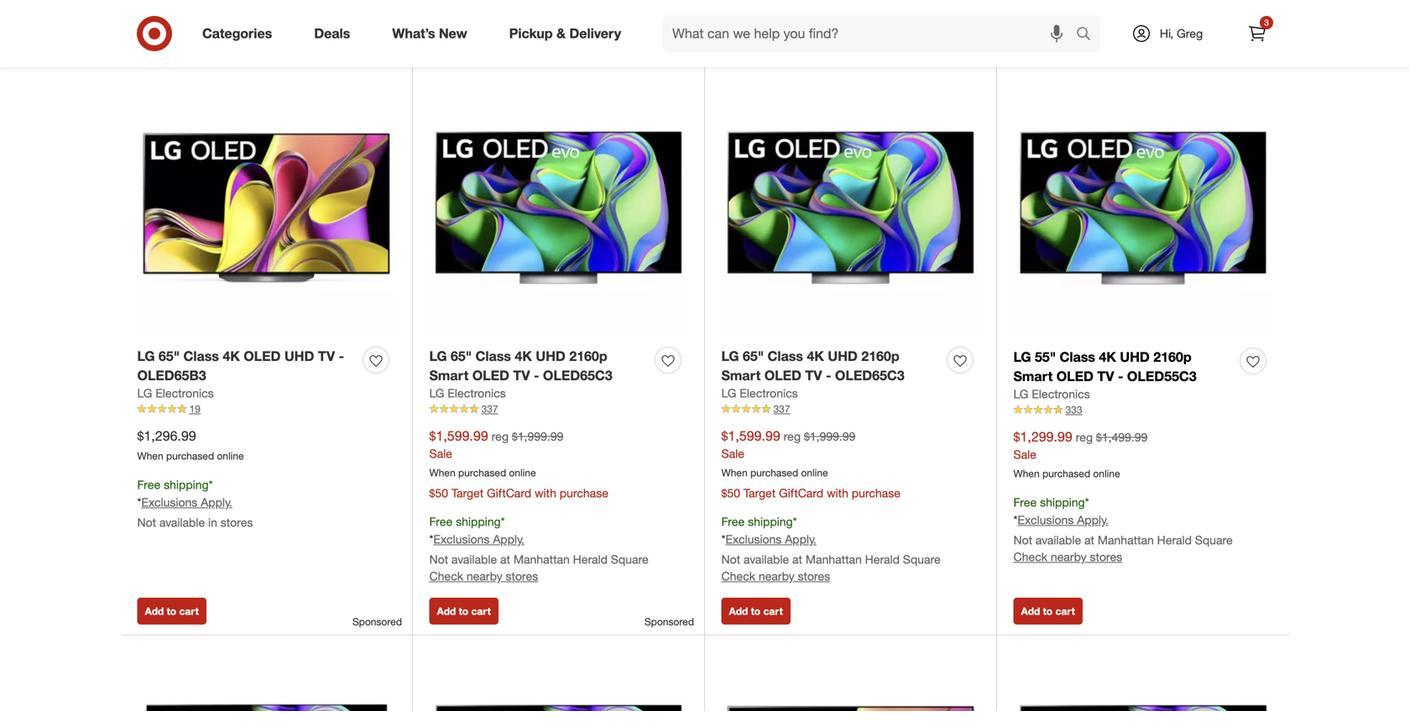 Task type: describe. For each thing, give the bounding box(es) containing it.
free shipping * * exclusions apply. not available at manhattan herald square check nearby stores for lg 65" class 4k uhd 2160p smart oled tv - oled65c3
[[722, 514, 941, 583]]

oled55c3
[[1128, 368, 1197, 384]]

add for second 337 link from right
[[437, 605, 456, 617]]

shop in store
[[924, 15, 1004, 31]]

2160p for lg 65" class 4k uhd 2160p smart oled tv - oled65c3 "link" associated with first 337 link from right
[[862, 348, 900, 364]]

- for lg 55" class 4k uhd 2160p smart oled tv - oled55c3 link
[[1118, 368, 1124, 384]]

19
[[189, 403, 201, 415]]

day
[[1092, 15, 1115, 31]]

store
[[974, 15, 1004, 31]]

in inside free shipping * * exclusions apply. not available in stores
[[208, 515, 217, 530]]

oled65c3 for lg 65" class 4k uhd 2160p smart oled tv - oled65c3 "link" associated with first 337 link from right
[[835, 367, 905, 384]]

pickup & delivery
[[509, 25, 621, 42]]

herald for lg 55" class 4k uhd 2160p smart oled tv - oled55c3
[[1158, 533, 1192, 547]]

18
[[131, 10, 152, 33]]

available inside free shipping * * exclusions apply. not available in stores
[[159, 515, 205, 530]]

sale for first 337 link from right
[[722, 446, 745, 461]]

$1,599.99 reg $1,999.99 sale when purchased online $50 target giftcard with purchase for lg electronics link for second 337 link from right
[[430, 428, 609, 500]]

with for first 337 link from right
[[827, 486, 849, 500]]

delivery for pickup & delivery
[[570, 25, 621, 42]]

shop in store button
[[893, 5, 1015, 42]]

deals
[[314, 25, 350, 42]]

uhd for lg 65" class 4k uhd 2160p smart oled tv - oled65c3 "link" associated with first 337 link from right
[[828, 348, 858, 364]]

$1,599.99 reg $1,999.99 sale when purchased online $50 target giftcard with purchase for lg electronics link associated with first 337 link from right
[[722, 428, 901, 500]]

1 337 link from the left
[[430, 402, 688, 417]]

$50 for second 337 link from right
[[430, 486, 448, 500]]

- inside lg 65" class 4k oled uhd tv - oled65b3
[[339, 348, 344, 364]]

$1,296.99
[[137, 428, 196, 444]]

add to cart button for 19 "link"
[[137, 598, 206, 625]]

manhattan for lg 55" class 4k uhd 2160p smart oled tv - oled55c3
[[1098, 533, 1154, 547]]

when inside $1,296.99 when purchased online
[[137, 450, 163, 462]]

2 to from the left
[[459, 605, 469, 617]]

$50 for first 337 link from right
[[722, 486, 741, 500]]

what's new
[[392, 25, 467, 42]]

65" for free shipping * * exclusions apply. not available at manhattan herald square check nearby stores
[[451, 348, 472, 364]]

check nearby stores button for lg 55" class 4k uhd 2160p smart oled tv - oled55c3
[[1014, 549, 1123, 565]]

at for lg 55" class 4k uhd 2160p smart oled tv - oled55c3
[[1085, 533, 1095, 547]]

exclusions inside free shipping * * exclusions apply. not available in stores
[[141, 495, 198, 510]]

class for lg 65" class 4k oled uhd tv - oled65b3 link
[[184, 348, 219, 364]]

stores for check nearby stores button for lg 65" class 4k uhd 2160p smart oled tv - oled65c3
[[798, 569, 831, 583]]

smart for second 337 link from right's lg 65" class 4k uhd 2160p smart oled tv - oled65c3 "link"
[[430, 367, 469, 384]]

lg electronics for lg 65" class 4k uhd 2160p smart oled tv - oled65c3 "link" associated with first 337 link from right
[[722, 386, 798, 401]]

exclusions for check nearby stores button for lg 65" class 4k uhd 2160p smart oled tv - oled65c3
[[726, 532, 782, 547]]

stores inside free shipping * * exclusions apply. not available in stores
[[221, 515, 253, 530]]

lg 65" class 4k uhd 2160p smart oled tv - oled65c3 link for first 337 link from right
[[722, 347, 941, 385]]

lg electronics link for first 337 link from right
[[722, 385, 798, 402]]

2160p for lg 55" class 4k uhd 2160p smart oled tv - oled55c3 link
[[1154, 349, 1192, 365]]

lg 65" class 4k oled uhd tv - oled65b3
[[137, 348, 344, 384]]

same day delivery
[[1053, 15, 1167, 31]]

337 for second 337 link from right
[[482, 403, 498, 415]]

2 cart from the left
[[471, 605, 491, 617]]

reg inside the $1,299.99 reg $1,499.99 sale when purchased online
[[1076, 430, 1093, 444]]

free for lg 55" class 4k uhd 2160p smart oled tv - oled55c3 check nearby stores button
[[1014, 495, 1037, 510]]

2 $1,999.99 from the left
[[804, 429, 856, 444]]

0 horizontal spatial herald
[[573, 552, 608, 567]]

0 horizontal spatial nearby
[[467, 569, 503, 583]]

add to cart for add to cart button corresponding to second 337 link from right
[[437, 605, 491, 617]]

electronics for first 337 link from right
[[740, 386, 798, 401]]

when inside the $1,299.99 reg $1,499.99 sale when purchased online
[[1014, 467, 1040, 480]]

nearby for lg 65" class 4k uhd 2160p smart oled tv - oled65c3
[[759, 569, 795, 583]]

oled inside lg 65" class 4k oled uhd tv - oled65b3
[[244, 348, 281, 364]]

lg inside lg 55" class 4k uhd 2160p smart oled tv - oled55c3
[[1014, 349, 1032, 365]]

0 horizontal spatial square
[[611, 552, 649, 567]]

lg electronics link for 19 "link"
[[137, 385, 214, 402]]

1 cart from the left
[[179, 605, 199, 617]]

apply. inside free shipping * * exclusions apply. not available in stores
[[201, 495, 232, 510]]

at for lg 65" class 4k uhd 2160p smart oled tv - oled65c3
[[793, 552, 803, 567]]

18 results
[[131, 10, 220, 33]]

pickup for pickup & delivery
[[509, 25, 553, 42]]

0 horizontal spatial check
[[430, 569, 463, 583]]

exclusions apply. link for lg 55" class 4k uhd 2160p smart oled tv - oled55c3 check nearby stores button
[[1018, 513, 1109, 527]]

lg 55" class 4k uhd 2160p smart oled tv - oled55c3 link
[[1014, 348, 1234, 386]]

free for the left check nearby stores button
[[430, 514, 453, 529]]

search
[[1069, 27, 1109, 43]]

4k for lg electronics link associated with first 337 link from right
[[807, 348, 824, 364]]

2160p for second 337 link from right's lg 65" class 4k uhd 2160p smart oled tv - oled65c3 "link"
[[570, 348, 608, 364]]

online inside the $1,299.99 reg $1,499.99 sale when purchased online
[[1094, 467, 1121, 480]]

$1,299.99
[[1014, 429, 1073, 445]]

purchase for lg electronics link for second 337 link from right
[[560, 486, 609, 500]]

not for check nearby stores button for lg 65" class 4k uhd 2160p smart oled tv - oled65c3
[[722, 552, 741, 567]]

categories
[[202, 25, 272, 42]]

$1,599.99 for second 337 link from right
[[430, 428, 488, 444]]

class for second 337 link from right's lg 65" class 4k uhd 2160p smart oled tv - oled65c3 "link"
[[476, 348, 511, 364]]

&
[[557, 25, 566, 42]]

shipping button
[[1184, 5, 1280, 42]]

65" for free shipping * * exclusions apply. not available in stores
[[159, 348, 180, 364]]

search button
[[1069, 15, 1109, 55]]

purchased inside the $1,299.99 reg $1,499.99 sale when purchased online
[[1043, 467, 1091, 480]]

reg for lg electronics link for second 337 link from right
[[492, 429, 509, 444]]

sale inside the $1,299.99 reg $1,499.99 sale when purchased online
[[1014, 447, 1037, 462]]

1 $1,999.99 from the left
[[512, 429, 564, 444]]

what's
[[392, 25, 435, 42]]

3 cart from the left
[[764, 605, 783, 617]]

with for second 337 link from right
[[535, 486, 557, 500]]

target for first 337 link from right
[[744, 486, 776, 500]]

electronics for second 337 link from right
[[448, 386, 506, 401]]

oled inside lg 55" class 4k uhd 2160p smart oled tv - oled55c3
[[1057, 368, 1094, 384]]



Task type: vqa. For each thing, say whether or not it's contained in the screenshot.
in within Free shipping * * Exclusions Apply. Not available in stores
yes



Task type: locate. For each thing, give the bounding box(es) containing it.
1 horizontal spatial $1,999.99
[[804, 429, 856, 444]]

1 horizontal spatial at
[[793, 552, 803, 567]]

3 to from the left
[[751, 605, 761, 617]]

purchase for lg electronics link associated with first 337 link from right
[[852, 486, 901, 500]]

0 horizontal spatial pickup
[[509, 25, 553, 42]]

same day delivery button
[[1022, 5, 1178, 42]]

add for 333 link
[[1022, 605, 1041, 617]]

shipping for the left check nearby stores button
[[456, 514, 501, 529]]

2 with from the left
[[827, 486, 849, 500]]

What can we help you find? suggestions appear below search field
[[663, 15, 1081, 52]]

2 target from the left
[[744, 486, 776, 500]]

available
[[159, 515, 205, 530], [1036, 533, 1082, 547], [452, 552, 497, 567], [744, 552, 789, 567]]

2 horizontal spatial herald
[[1158, 533, 1192, 547]]

*
[[209, 477, 213, 492], [137, 495, 141, 510], [1085, 495, 1090, 510], [1014, 513, 1018, 527], [501, 514, 505, 529], [793, 514, 797, 529], [430, 532, 434, 547], [722, 532, 726, 547]]

shipping for check nearby stores button for lg 65" class 4k uhd 2160p smart oled tv - oled65c3
[[748, 514, 793, 529]]

free for check nearby stores button for lg 65" class 4k uhd 2160p smart oled tv - oled65c3
[[722, 514, 745, 529]]

4 cart from the left
[[1056, 605, 1076, 617]]

4 add to cart from the left
[[1022, 605, 1076, 617]]

4 to from the left
[[1043, 605, 1053, 617]]

1 horizontal spatial check nearby stores button
[[722, 568, 831, 585]]

manhattan
[[1098, 533, 1154, 547], [514, 552, 570, 567], [806, 552, 862, 567]]

free inside free shipping * * exclusions apply. not available in stores
[[137, 477, 161, 492]]

with
[[535, 486, 557, 500], [827, 486, 849, 500]]

1 horizontal spatial $1,599.99
[[722, 428, 781, 444]]

0 horizontal spatial 337 link
[[430, 402, 688, 417]]

1 lg 65" class 4k uhd 2160p smart oled tv - oled65c3 from the left
[[430, 348, 613, 384]]

2 giftcard from the left
[[779, 486, 824, 500]]

0 horizontal spatial purchase
[[560, 486, 609, 500]]

add to cart button
[[137, 598, 206, 625], [430, 598, 499, 625], [722, 598, 791, 625], [1014, 598, 1083, 625]]

0 horizontal spatial reg
[[492, 429, 509, 444]]

lg 65" class 4k uhd 2160p smart oled tv - oled65c3 image
[[430, 79, 688, 337], [430, 79, 688, 337], [722, 79, 980, 337], [722, 79, 980, 337]]

smart for lg 65" class 4k uhd 2160p smart oled tv - oled65c3 "link" associated with first 337 link from right
[[722, 367, 761, 384]]

2 horizontal spatial check nearby stores button
[[1014, 549, 1123, 565]]

purchased
[[166, 450, 214, 462], [458, 467, 506, 479], [751, 467, 799, 479], [1043, 467, 1091, 480]]

class for lg 65" class 4k uhd 2160p smart oled tv - oled65c3 "link" associated with first 337 link from right
[[768, 348, 804, 364]]

lg 65" class 4k uhd 2160p smart oled tv - oled65c3 for lg electronics link associated with first 337 link from right
[[722, 348, 905, 384]]

add for 19 "link"
[[145, 605, 164, 617]]

add to cart for first 337 link from right's add to cart button
[[729, 605, 783, 617]]

class for lg 55" class 4k uhd 2160p smart oled tv - oled55c3 link
[[1060, 349, 1096, 365]]

1 horizontal spatial giftcard
[[779, 486, 824, 500]]

nearby for lg 55" class 4k uhd 2160p smart oled tv - oled55c3
[[1051, 549, 1087, 564]]

2 horizontal spatial 2160p
[[1154, 349, 1192, 365]]

pickup & delivery link
[[495, 15, 642, 52]]

lg electronics link
[[137, 385, 214, 402], [430, 385, 506, 402], [722, 385, 798, 402], [1014, 386, 1090, 403]]

2 horizontal spatial nearby
[[1051, 549, 1087, 564]]

shipping
[[164, 477, 209, 492], [1041, 495, 1085, 510], [456, 514, 501, 529], [748, 514, 793, 529]]

exclusions for lg 55" class 4k uhd 2160p smart oled tv - oled55c3 check nearby stores button
[[1018, 513, 1074, 527]]

4k inside lg 65" class 4k oled uhd tv - oled65b3
[[223, 348, 240, 364]]

add for first 337 link from right
[[729, 605, 748, 617]]

2 65" from the left
[[451, 348, 472, 364]]

1 horizontal spatial lg 65" class 4k uhd 2160p smart oled tv - oled65c3
[[722, 348, 905, 384]]

in inside button
[[960, 15, 970, 31]]

add to cart button for first 337 link from right
[[722, 598, 791, 625]]

reg
[[492, 429, 509, 444], [784, 429, 801, 444], [1076, 430, 1093, 444]]

uhd for lg 55" class 4k uhd 2160p smart oled tv - oled55c3 link
[[1120, 349, 1150, 365]]

1 horizontal spatial oled65c3
[[835, 367, 905, 384]]

1 horizontal spatial in
[[960, 15, 970, 31]]

class inside lg 65" class 4k oled uhd tv - oled65b3
[[184, 348, 219, 364]]

55"
[[1035, 349, 1056, 365]]

1 horizontal spatial check
[[722, 569, 756, 583]]

2 horizontal spatial manhattan
[[1098, 533, 1154, 547]]

4k
[[223, 348, 240, 364], [515, 348, 532, 364], [807, 348, 824, 364], [1099, 349, 1117, 365]]

$1,299.99 reg $1,499.99 sale when purchased online
[[1014, 429, 1148, 480]]

free
[[137, 477, 161, 492], [1014, 495, 1037, 510], [430, 514, 453, 529], [722, 514, 745, 529]]

1 $50 from the left
[[430, 486, 448, 500]]

target for second 337 link from right
[[452, 486, 484, 500]]

1 horizontal spatial nearby
[[759, 569, 795, 583]]

purchase
[[560, 486, 609, 500], [852, 486, 901, 500]]

sale
[[430, 446, 453, 461], [722, 446, 745, 461], [1014, 447, 1037, 462]]

0 horizontal spatial delivery
[[570, 25, 621, 42]]

2 horizontal spatial at
[[1085, 533, 1095, 547]]

lg electronics
[[137, 386, 214, 401], [430, 386, 506, 401], [722, 386, 798, 401], [1014, 387, 1090, 402]]

2 $1,599.99 from the left
[[722, 428, 781, 444]]

giftcard for lg electronics link associated with first 337 link from right
[[779, 486, 824, 500]]

hi, greg
[[1160, 26, 1203, 41]]

tv for lg 55" class 4k uhd 2160p smart oled tv - oled55c3 link
[[1098, 368, 1115, 384]]

shipping
[[1216, 15, 1269, 31]]

lg
[[137, 348, 155, 364], [430, 348, 447, 364], [722, 348, 739, 364], [1014, 349, 1032, 365], [137, 386, 152, 401], [430, 386, 444, 401], [722, 386, 737, 401], [1014, 387, 1029, 402]]

smart for lg 55" class 4k uhd 2160p smart oled tv - oled55c3 link
[[1014, 368, 1053, 384]]

lg 65" class 4k uhd 2160p smart oled tv - oled65c3 for lg electronics link for second 337 link from right
[[430, 348, 613, 384]]

exclusions
[[141, 495, 198, 510], [1018, 513, 1074, 527], [434, 532, 490, 547], [726, 532, 782, 547]]

337
[[482, 403, 498, 415], [774, 403, 791, 415]]

not
[[137, 515, 156, 530], [1014, 533, 1033, 547], [430, 552, 448, 567], [722, 552, 741, 567]]

herald
[[1158, 533, 1192, 547], [573, 552, 608, 567], [865, 552, 900, 567]]

2 $1,599.99 reg $1,999.99 sale when purchased online $50 target giftcard with purchase from the left
[[722, 428, 901, 500]]

$50
[[430, 486, 448, 500], [722, 486, 741, 500]]

square for lg 55" class 4k uhd 2160p smart oled tv - oled55c3
[[1196, 533, 1233, 547]]

tv
[[318, 348, 335, 364], [513, 367, 530, 384], [806, 367, 823, 384], [1098, 368, 1115, 384]]

delivery inside button
[[1119, 15, 1167, 31]]

deals link
[[300, 15, 371, 52]]

2 337 from the left
[[774, 403, 791, 415]]

oled65c3 for second 337 link from right's lg 65" class 4k uhd 2160p smart oled tv - oled65c3 "link"
[[543, 367, 613, 384]]

1 horizontal spatial delivery
[[1119, 15, 1167, 31]]

electronics for 333 link
[[1032, 387, 1090, 402]]

2 horizontal spatial reg
[[1076, 430, 1093, 444]]

add to cart button for 333 link
[[1014, 598, 1083, 625]]

lg 77" class 4k oled uhd tv - oled77b3 image
[[722, 652, 980, 711], [722, 652, 980, 711]]

lg 65" class 4k oled uhd tv - oled65b3 link
[[137, 347, 356, 385]]

0 horizontal spatial lg 65" class 4k uhd 2160p smart oled tv - oled65c3
[[430, 348, 613, 384]]

$1,599.99 reg $1,999.99 sale when purchased online $50 target giftcard with purchase
[[430, 428, 609, 500], [722, 428, 901, 500]]

2 horizontal spatial sale
[[1014, 447, 1037, 462]]

exclusions apply. link for the left check nearby stores button
[[434, 532, 525, 547]]

0 horizontal spatial at
[[500, 552, 511, 567]]

2160p
[[570, 348, 608, 364], [862, 348, 900, 364], [1154, 349, 1192, 365]]

lg electronics for lg 55" class 4k uhd 2160p smart oled tv - oled55c3 link
[[1014, 387, 1090, 402]]

1 horizontal spatial purchase
[[852, 486, 901, 500]]

class inside lg 55" class 4k uhd 2160p smart oled tv - oled55c3
[[1060, 349, 1096, 365]]

1 horizontal spatial sponsored
[[645, 615, 694, 628]]

stores
[[221, 515, 253, 530], [1090, 549, 1123, 564], [506, 569, 538, 583], [798, 569, 831, 583]]

1 horizontal spatial free shipping * * exclusions apply. not available at manhattan herald square check nearby stores
[[722, 514, 941, 583]]

shop
[[924, 15, 956, 31]]

same
[[1053, 15, 1088, 31]]

tv inside lg 65" class 4k oled uhd tv - oled65b3
[[318, 348, 335, 364]]

delivery right day
[[1119, 15, 1167, 31]]

oled65c3
[[543, 367, 613, 384], [835, 367, 905, 384]]

not inside free shipping * * exclusions apply. not available in stores
[[137, 515, 156, 530]]

1 horizontal spatial with
[[827, 486, 849, 500]]

0 horizontal spatial lg 65" class 4k uhd 2160p smart oled tv - oled65c3 link
[[430, 347, 649, 385]]

333
[[1066, 404, 1083, 416]]

1 oled65c3 from the left
[[543, 367, 613, 384]]

0 horizontal spatial 337
[[482, 403, 498, 415]]

exclusions apply. link
[[141, 495, 232, 510], [1018, 513, 1109, 527], [434, 532, 525, 547], [726, 532, 817, 547]]

1 horizontal spatial 2160p
[[862, 348, 900, 364]]

1 with from the left
[[535, 486, 557, 500]]

1 sponsored from the left
[[353, 615, 402, 628]]

2 add to cart button from the left
[[430, 598, 499, 625]]

square for lg 65" class 4k uhd 2160p smart oled tv - oled65c3
[[903, 552, 941, 567]]

$1,599.99
[[430, 428, 488, 444], [722, 428, 781, 444]]

65" inside lg 65" class 4k oled uhd tv - oled65b3
[[159, 348, 180, 364]]

2 horizontal spatial square
[[1196, 533, 1233, 547]]

- inside lg 55" class 4k uhd 2160p smart oled tv - oled55c3
[[1118, 368, 1124, 384]]

2160p inside lg 55" class 4k uhd 2160p smart oled tv - oled55c3
[[1154, 349, 1192, 365]]

class
[[184, 348, 219, 364], [476, 348, 511, 364], [768, 348, 804, 364], [1060, 349, 1096, 365]]

0 horizontal spatial free shipping * * exclusions apply. not available at manhattan herald square check nearby stores
[[430, 514, 649, 583]]

1 add to cart button from the left
[[137, 598, 206, 625]]

4 add from the left
[[1022, 605, 1041, 617]]

2 add to cart from the left
[[437, 605, 491, 617]]

delivery
[[1119, 15, 1167, 31], [570, 25, 621, 42]]

cart
[[179, 605, 199, 617], [471, 605, 491, 617], [764, 605, 783, 617], [1056, 605, 1076, 617]]

2 sponsored from the left
[[645, 615, 694, 628]]

stores for the left check nearby stores button
[[506, 569, 538, 583]]

1 horizontal spatial smart
[[722, 367, 761, 384]]

electronics
[[156, 386, 214, 401], [448, 386, 506, 401], [740, 386, 798, 401], [1032, 387, 1090, 402]]

not for the left check nearby stores button
[[430, 552, 448, 567]]

0 horizontal spatial in
[[208, 515, 217, 530]]

1 horizontal spatial pickup
[[835, 15, 876, 31]]

2 $50 from the left
[[722, 486, 741, 500]]

0 horizontal spatial $1,599.99 reg $1,999.99 sale when purchased online $50 target giftcard with purchase
[[430, 428, 609, 500]]

add to cart for add to cart button for 19 "link"
[[145, 605, 199, 617]]

1 337 from the left
[[482, 403, 498, 415]]

1 horizontal spatial 337 link
[[722, 402, 980, 417]]

new
[[439, 25, 467, 42]]

add to cart for add to cart button corresponding to 333 link
[[1022, 605, 1076, 617]]

4 add to cart button from the left
[[1014, 598, 1083, 625]]

0 horizontal spatial smart
[[430, 367, 469, 384]]

pickup for pickup
[[835, 15, 876, 31]]

in
[[960, 15, 970, 31], [208, 515, 217, 530]]

19 link
[[137, 402, 396, 417]]

- for lg 65" class 4k uhd 2160p smart oled tv - oled65c3 "link" associated with first 337 link from right
[[826, 367, 832, 384]]

1 horizontal spatial sale
[[722, 446, 745, 461]]

sale for second 337 link from right
[[430, 446, 453, 461]]

$1,499.99
[[1097, 430, 1148, 444]]

65"
[[159, 348, 180, 364], [451, 348, 472, 364], [743, 348, 764, 364]]

0 vertical spatial in
[[960, 15, 970, 31]]

check nearby stores button for lg 65" class 4k uhd 2160p smart oled tv - oled65c3
[[722, 568, 831, 585]]

0 horizontal spatial sale
[[430, 446, 453, 461]]

target
[[452, 486, 484, 500], [744, 486, 776, 500]]

lg 42" class 4k uhd 2160p smart oled tv - oled42c3 image
[[137, 652, 396, 711], [137, 652, 396, 711]]

lg 65" class 4k uhd 2160p smart oled tv - oled65c3
[[430, 348, 613, 384], [722, 348, 905, 384]]

reg for lg electronics link associated with first 337 link from right
[[784, 429, 801, 444]]

1 horizontal spatial manhattan
[[806, 552, 862, 567]]

2 add from the left
[[437, 605, 456, 617]]

1 $1,599.99 from the left
[[430, 428, 488, 444]]

1 target from the left
[[452, 486, 484, 500]]

lg electronics link for 333 link
[[1014, 386, 1090, 403]]

2 337 link from the left
[[722, 402, 980, 417]]

337 for first 337 link from right
[[774, 403, 791, 415]]

smart
[[430, 367, 469, 384], [722, 367, 761, 384], [1014, 368, 1053, 384]]

1 add from the left
[[145, 605, 164, 617]]

4k for lg electronics link for second 337 link from right
[[515, 348, 532, 364]]

1 purchase from the left
[[560, 486, 609, 500]]

lg electronics for lg 65" class 4k oled uhd tv - oled65b3 link
[[137, 386, 214, 401]]

0 horizontal spatial $50
[[430, 486, 448, 500]]

1 giftcard from the left
[[487, 486, 532, 500]]

2 lg 65" class 4k uhd 2160p smart oled tv - oled65c3 from the left
[[722, 348, 905, 384]]

giftcard for lg electronics link for second 337 link from right
[[487, 486, 532, 500]]

exclusions for the left check nearby stores button
[[434, 532, 490, 547]]

pickup inside button
[[835, 15, 876, 31]]

free shipping * * exclusions apply. not available in stores
[[137, 477, 253, 530]]

purchased inside $1,296.99 when purchased online
[[166, 450, 214, 462]]

lg 55" class 4k uhd 2160p smart oled tv - oled55c3
[[1014, 349, 1197, 384]]

1 horizontal spatial reg
[[784, 429, 801, 444]]

$1,296.99 when purchased online
[[137, 428, 244, 462]]

greg
[[1177, 26, 1203, 41]]

337 link
[[430, 402, 688, 417], [722, 402, 980, 417]]

stores for lg 55" class 4k uhd 2160p smart oled tv - oled55c3 check nearby stores button
[[1090, 549, 1123, 564]]

pickup
[[835, 15, 876, 31], [509, 25, 553, 42]]

1 horizontal spatial lg 65" class 4k uhd 2160p smart oled tv - oled65c3 link
[[722, 347, 941, 385]]

1 horizontal spatial target
[[744, 486, 776, 500]]

1 $1,599.99 reg $1,999.99 sale when purchased online $50 target giftcard with purchase from the left
[[430, 428, 609, 500]]

3 link
[[1239, 15, 1276, 52]]

manhattan for lg 65" class 4k uhd 2160p smart oled tv - oled65c3
[[806, 552, 862, 567]]

0 horizontal spatial $1,599.99
[[430, 428, 488, 444]]

3 add from the left
[[729, 605, 748, 617]]

categories link
[[188, 15, 293, 52]]

$1,599.99 for first 337 link from right
[[722, 428, 781, 444]]

$1,999.99
[[512, 429, 564, 444], [804, 429, 856, 444]]

0 horizontal spatial sponsored
[[353, 615, 402, 628]]

2 horizontal spatial free shipping * * exclusions apply. not available at manhattan herald square check nearby stores
[[1014, 495, 1233, 564]]

check for lg 65" class 4k uhd 2160p smart oled tv - oled65c3
[[722, 569, 756, 583]]

check nearby stores button
[[1014, 549, 1123, 565], [430, 568, 538, 585], [722, 568, 831, 585]]

delivery right the &
[[570, 25, 621, 42]]

uhd for second 337 link from right's lg 65" class 4k uhd 2160p smart oled tv - oled65c3 "link"
[[536, 348, 566, 364]]

1 horizontal spatial 337
[[774, 403, 791, 415]]

sponsored for lg 65" class 4k oled uhd tv - oled65b3
[[353, 615, 402, 628]]

lg 55" class 4k uhd 2160p smart oled tv - oled55c3 image
[[1014, 79, 1273, 338], [1014, 79, 1273, 338]]

0 horizontal spatial 2160p
[[570, 348, 608, 364]]

1 horizontal spatial $1,599.99 reg $1,999.99 sale when purchased online $50 target giftcard with purchase
[[722, 428, 901, 500]]

0 horizontal spatial target
[[452, 486, 484, 500]]

pickup button
[[804, 5, 887, 42]]

in left store
[[960, 15, 970, 31]]

0 horizontal spatial oled65c3
[[543, 367, 613, 384]]

tv inside lg 55" class 4k uhd 2160p smart oled tv - oled55c3
[[1098, 368, 1115, 384]]

lg 65" class 4k oled uhd tv - oled65b3 image
[[137, 79, 396, 337], [137, 79, 396, 337]]

not for lg 55" class 4k uhd 2160p smart oled tv - oled55c3 check nearby stores button
[[1014, 533, 1033, 547]]

add to cart button for second 337 link from right
[[430, 598, 499, 625]]

delivery for same day delivery
[[1119, 15, 1167, 31]]

shipping for lg 55" class 4k uhd 2160p smart oled tv - oled55c3 check nearby stores button
[[1041, 495, 1085, 510]]

add
[[145, 605, 164, 617], [437, 605, 456, 617], [729, 605, 748, 617], [1022, 605, 1041, 617]]

check
[[1014, 549, 1048, 564], [430, 569, 463, 583], [722, 569, 756, 583]]

1 to from the left
[[167, 605, 176, 617]]

uhd inside lg 55" class 4k uhd 2160p smart oled tv - oled55c3
[[1120, 349, 1150, 365]]

1 horizontal spatial square
[[903, 552, 941, 567]]

sponsored
[[353, 615, 402, 628], [645, 615, 694, 628]]

3 65" from the left
[[743, 348, 764, 364]]

1 65" from the left
[[159, 348, 180, 364]]

uhd inside lg 65" class 4k oled uhd tv - oled65b3
[[285, 348, 314, 364]]

shipping inside free shipping * * exclusions apply. not available in stores
[[164, 477, 209, 492]]

exclusions apply. link for check nearby stores button for lg 65" class 4k uhd 2160p smart oled tv - oled65c3
[[726, 532, 817, 547]]

1 lg 65" class 4k uhd 2160p smart oled tv - oled65c3 link from the left
[[430, 347, 649, 385]]

lg 65" class 4k uhd 2160p smart oled tv - oled65c3 link
[[430, 347, 649, 385], [722, 347, 941, 385]]

sponsored for lg 65" class 4k uhd 2160p smart oled tv - oled65c3
[[645, 615, 694, 628]]

electronics for 19 "link"
[[156, 386, 214, 401]]

lg 65" class 4k uhd 2160p smart oled tv - oled65c3 link for second 337 link from right
[[430, 347, 649, 385]]

smart inside lg 55" class 4k uhd 2160p smart oled tv - oled55c3
[[1014, 368, 1053, 384]]

tv for lg 65" class 4k uhd 2160p smart oled tv - oled65c3 "link" associated with first 337 link from right
[[806, 367, 823, 384]]

2 purchase from the left
[[852, 486, 901, 500]]

0 horizontal spatial giftcard
[[487, 486, 532, 500]]

nearby
[[1051, 549, 1087, 564], [467, 569, 503, 583], [759, 569, 795, 583]]

2 horizontal spatial smart
[[1014, 368, 1053, 384]]

tv for second 337 link from right's lg 65" class 4k uhd 2160p smart oled tv - oled65c3 "link"
[[513, 367, 530, 384]]

to
[[167, 605, 176, 617], [459, 605, 469, 617], [751, 605, 761, 617], [1043, 605, 1053, 617]]

2 horizontal spatial 65"
[[743, 348, 764, 364]]

online inside $1,296.99 when purchased online
[[217, 450, 244, 462]]

1 add to cart from the left
[[145, 605, 199, 617]]

what's new link
[[378, 15, 488, 52]]

0 horizontal spatial $1,999.99
[[512, 429, 564, 444]]

free shipping * * exclusions apply. not available at manhattan herald square check nearby stores
[[1014, 495, 1233, 564], [430, 514, 649, 583], [722, 514, 941, 583]]

in down $1,296.99 when purchased online
[[208, 515, 217, 530]]

lg electronics link for second 337 link from right
[[430, 385, 506, 402]]

results
[[158, 10, 220, 33]]

1 horizontal spatial herald
[[865, 552, 900, 567]]

4k inside lg 55" class 4k uhd 2160p smart oled tv - oled55c3
[[1099, 349, 1117, 365]]

free shipping * * exclusions apply. not available at manhattan herald square check nearby stores for lg 55" class 4k uhd 2160p smart oled tv - oled55c3
[[1014, 495, 1233, 564]]

333 link
[[1014, 403, 1273, 418]]

1 horizontal spatial $50
[[722, 486, 741, 500]]

lg inside lg 65" class 4k oled uhd tv - oled65b3
[[137, 348, 155, 364]]

oled65b3
[[137, 367, 206, 384]]

0 horizontal spatial check nearby stores button
[[430, 568, 538, 585]]

2 lg 65" class 4k uhd 2160p smart oled tv - oled65c3 link from the left
[[722, 347, 941, 385]]

2 horizontal spatial check
[[1014, 549, 1048, 564]]

3 add to cart button from the left
[[722, 598, 791, 625]]

uhd
[[285, 348, 314, 364], [536, 348, 566, 364], [828, 348, 858, 364], [1120, 349, 1150, 365]]

0 horizontal spatial 65"
[[159, 348, 180, 364]]

hi,
[[1160, 26, 1174, 41]]

oled
[[244, 348, 281, 364], [473, 367, 510, 384], [765, 367, 802, 384], [1057, 368, 1094, 384]]

online
[[217, 450, 244, 462], [509, 467, 536, 479], [801, 467, 828, 479], [1094, 467, 1121, 480]]

3
[[1265, 17, 1269, 28]]

when
[[137, 450, 163, 462], [430, 467, 456, 479], [722, 467, 748, 479], [1014, 467, 1040, 480]]

3 add to cart from the left
[[729, 605, 783, 617]]

lg 77" class 4k oled uhd tv - oled77c3 image
[[430, 652, 688, 711], [430, 652, 688, 711], [1014, 652, 1273, 711], [1014, 652, 1273, 711]]

1 horizontal spatial 65"
[[451, 348, 472, 364]]

2 oled65c3 from the left
[[835, 367, 905, 384]]

herald for lg 65" class 4k uhd 2160p smart oled tv - oled65c3
[[865, 552, 900, 567]]

1 vertical spatial in
[[208, 515, 217, 530]]

0 horizontal spatial manhattan
[[514, 552, 570, 567]]

4k for lg electronics link for 19 "link"
[[223, 348, 240, 364]]

add to cart
[[145, 605, 199, 617], [437, 605, 491, 617], [729, 605, 783, 617], [1022, 605, 1076, 617]]

- for second 337 link from right's lg 65" class 4k uhd 2160p smart oled tv - oled65c3 "link"
[[534, 367, 539, 384]]

0 horizontal spatial with
[[535, 486, 557, 500]]

lg electronics for second 337 link from right's lg 65" class 4k uhd 2160p smart oled tv - oled65c3 "link"
[[430, 386, 506, 401]]

4k for 333 link lg electronics link
[[1099, 349, 1117, 365]]



